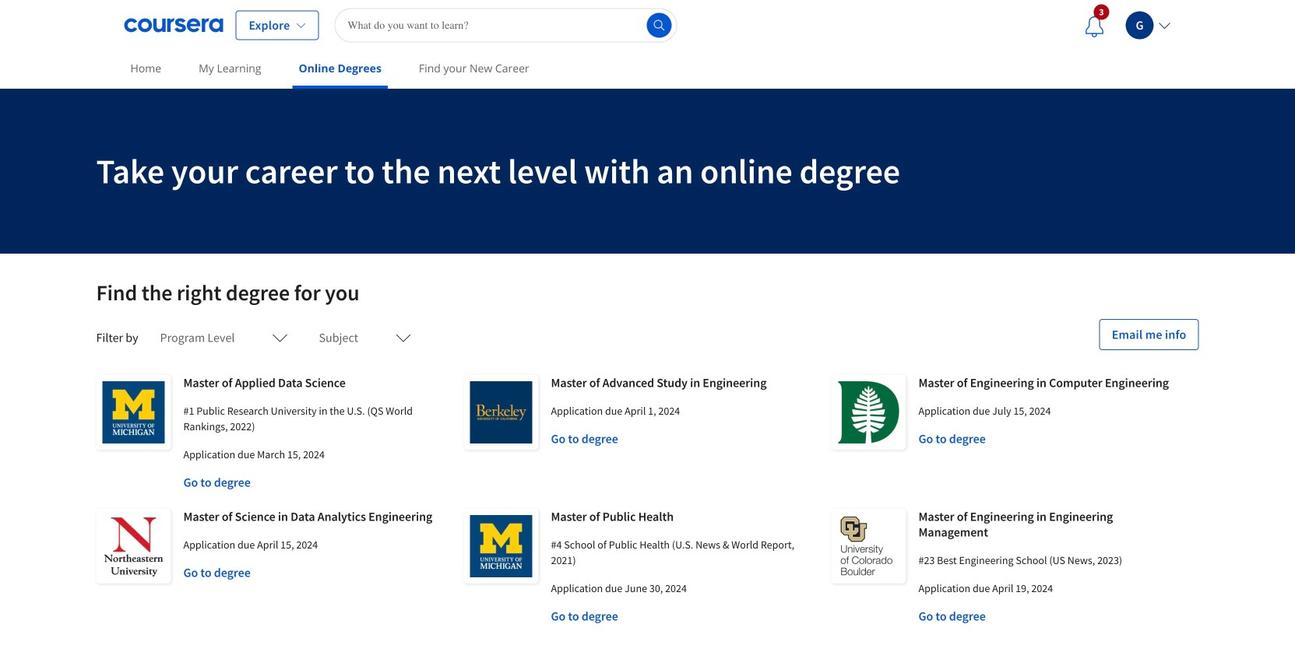 Task type: describe. For each thing, give the bounding box(es) containing it.
dartmouth college image
[[831, 375, 906, 450]]

university of colorado boulder image
[[831, 509, 906, 584]]

university of california, berkeley image
[[464, 375, 539, 450]]

1 horizontal spatial university of michigan image
[[464, 509, 539, 584]]



Task type: vqa. For each thing, say whether or not it's contained in the screenshot.
the left UNIVERSITY OF MICHIGAN image
yes



Task type: locate. For each thing, give the bounding box(es) containing it.
0 horizontal spatial university of michigan image
[[96, 375, 171, 450]]

northeastern university image
[[96, 509, 171, 584]]

0 vertical spatial university of michigan image
[[96, 375, 171, 450]]

What do you want to learn? text field
[[334, 8, 677, 42]]

None search field
[[334, 8, 677, 42]]

coursera image
[[124, 13, 223, 38]]

1 vertical spatial university of michigan image
[[464, 509, 539, 584]]

university of michigan image
[[96, 375, 171, 450], [464, 509, 539, 584]]



